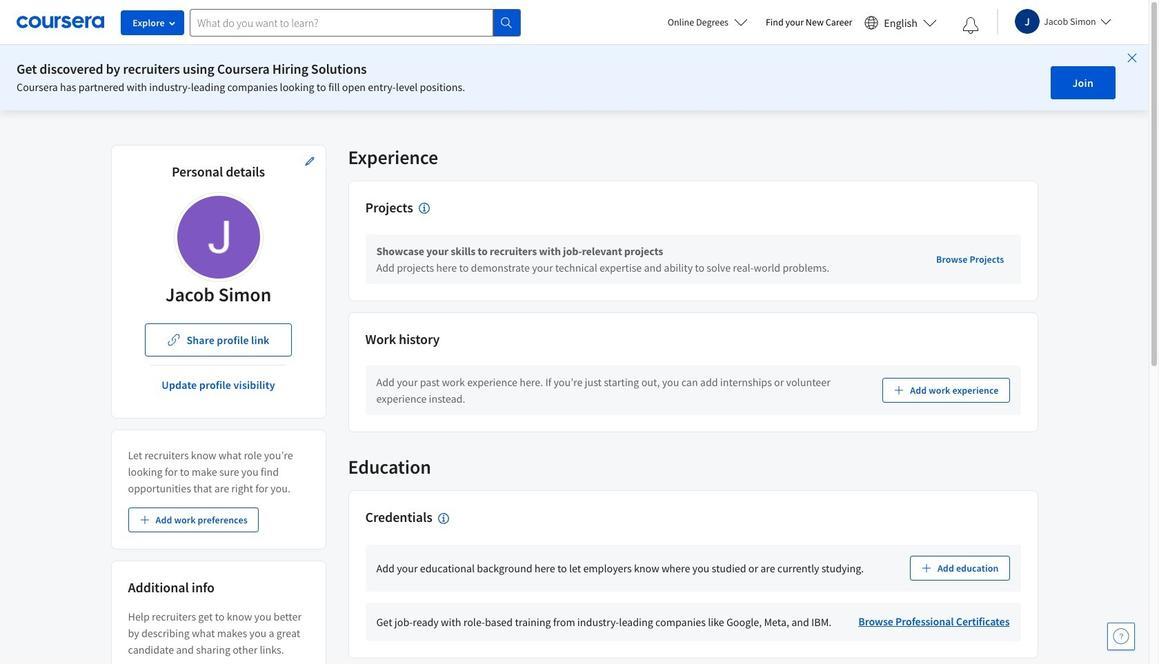 Task type: locate. For each thing, give the bounding box(es) containing it.
edit personal details. image
[[304, 156, 315, 167]]

information about the projects section image
[[419, 203, 430, 214]]

What do you want to learn? text field
[[190, 9, 493, 36]]

help center image
[[1113, 629, 1130, 645]]

None search field
[[190, 9, 521, 36]]



Task type: vqa. For each thing, say whether or not it's contained in the screenshot.
edit personal details. icon
yes



Task type: describe. For each thing, give the bounding box(es) containing it.
profile photo image
[[177, 196, 260, 279]]

coursera image
[[17, 11, 104, 33]]

information about credentials section image
[[438, 513, 449, 524]]



